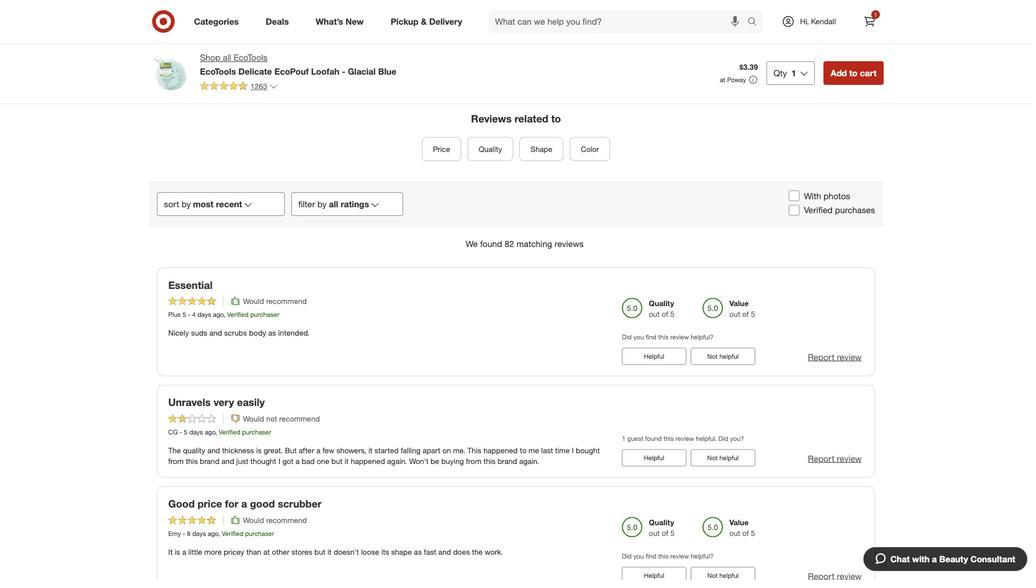 Task type: vqa. For each thing, say whether or not it's contained in the screenshot.
1st Helpful from the bottom of the page
yes



Task type: locate. For each thing, give the bounding box(es) containing it.
0 vertical spatial 1
[[874, 11, 877, 18]]

3 helpful from the top
[[720, 572, 739, 580]]

, for very
[[215, 428, 217, 436]]

2 horizontal spatial it
[[368, 446, 373, 455]]

1 not helpful from the top
[[707, 353, 739, 361]]

1 horizontal spatial ,
[[218, 530, 220, 538]]

purchaser up body
[[250, 311, 279, 319]]

a
[[316, 446, 320, 455], [296, 457, 300, 466], [241, 498, 247, 511], [182, 548, 186, 557], [932, 554, 937, 565]]

2 vertical spatial would
[[243, 516, 264, 525]]

little
[[188, 548, 202, 557]]

3 helpful button from the top
[[622, 567, 687, 581]]

0 vertical spatial helpful button
[[622, 348, 687, 365]]

1 helpful from the top
[[644, 353, 664, 361]]

2 vertical spatial it
[[328, 548, 332, 557]]

1 vertical spatial 1
[[792, 68, 796, 78]]

0 horizontal spatial it
[[328, 548, 332, 557]]

not for good price for a good scrubber
[[707, 572, 718, 580]]

brand
[[200, 457, 219, 466], [498, 457, 517, 466]]

1 horizontal spatial by
[[317, 199, 327, 209]]

quality for essential
[[649, 299, 674, 308]]

recommend right not
[[279, 414, 320, 424]]

0 vertical spatial all
[[223, 52, 231, 63]]

quality
[[649, 299, 674, 308], [183, 446, 205, 455], [649, 518, 674, 527]]

and
[[209, 328, 222, 338], [207, 446, 220, 455], [222, 457, 234, 466], [438, 548, 451, 557]]

scrubber
[[278, 498, 322, 511]]

at right than
[[263, 548, 270, 557]]

would recommend
[[243, 297, 307, 306], [243, 516, 307, 525]]

is
[[256, 446, 262, 455], [175, 548, 180, 557]]

1 vertical spatial at
[[263, 548, 270, 557]]

did for good price for a good scrubber
[[622, 552, 632, 560]]

but right stores
[[314, 548, 325, 557]]

1 vertical spatial recommend
[[279, 414, 320, 424]]

,
[[223, 311, 225, 319], [215, 428, 217, 436], [218, 530, 220, 538]]

and right suds
[[209, 328, 222, 338]]

2 helpful? from the top
[[691, 552, 714, 560]]

the
[[472, 548, 483, 557]]

by right filter
[[317, 199, 327, 209]]

1 vertical spatial find
[[646, 552, 657, 560]]

2 value from the top
[[730, 518, 749, 527]]

1 vertical spatial value
[[730, 518, 749, 527]]

1 vertical spatial quality
[[183, 446, 205, 455]]

, for price
[[218, 530, 220, 538]]

but down "few"
[[332, 457, 343, 466]]

purchaser up than
[[245, 530, 274, 538]]

days for unravels
[[189, 428, 203, 436]]

1 not from the top
[[707, 353, 718, 361]]

as left fast
[[414, 548, 422, 557]]

it left started on the left
[[368, 446, 373, 455]]

but
[[332, 457, 343, 466], [314, 548, 325, 557]]

pickup & delivery
[[391, 16, 462, 27]]

1 right the qty
[[792, 68, 796, 78]]

did you find this review helpful?
[[622, 333, 714, 341], [622, 552, 714, 560]]

0 vertical spatial but
[[332, 457, 343, 466]]

2 vertical spatial recommend
[[266, 516, 307, 525]]

as right body
[[268, 328, 276, 338]]

1 not helpful button from the top
[[691, 348, 755, 365]]

1 vertical spatial ago
[[205, 428, 215, 436]]

helpful for good price for a good scrubber
[[644, 572, 664, 580]]

i
[[572, 446, 574, 455], [278, 457, 280, 466]]

1 horizontal spatial happened
[[484, 446, 518, 455]]

1 for 1 guest found this review helpful. did you?
[[622, 435, 626, 443]]

purchases
[[835, 205, 875, 216]]

1 helpful from the top
[[720, 353, 739, 361]]

hi,
[[800, 17, 809, 26]]

find
[[646, 333, 657, 341], [646, 552, 657, 560]]

days right 4
[[198, 311, 211, 319]]

it left doesn't
[[328, 548, 332, 557]]

0 vertical spatial found
[[480, 239, 502, 249]]

not
[[707, 353, 718, 361], [707, 454, 718, 462], [707, 572, 718, 580]]

2 vertical spatial helpful
[[720, 572, 739, 580]]

0 vertical spatial helpful?
[[691, 333, 714, 341]]

0 vertical spatial more
[[738, 2, 756, 12]]

2 horizontal spatial ,
[[223, 311, 225, 319]]

0 vertical spatial did you find this review helpful?
[[622, 333, 714, 341]]

0 horizontal spatial brand
[[200, 457, 219, 466]]

1 guest found this review helpful. did you?
[[622, 435, 744, 443]]

ago right 4
[[213, 311, 223, 319]]

to right add
[[849, 68, 858, 78]]

1 helpful button from the top
[[622, 348, 687, 365]]

from
[[168, 457, 184, 466], [466, 457, 482, 466]]

1 value out of 5 from the top
[[730, 299, 755, 319]]

poway
[[727, 76, 746, 84]]

a right for
[[241, 498, 247, 511]]

1 vertical spatial i
[[278, 457, 280, 466]]

i left got
[[278, 457, 280, 466]]

0 horizontal spatial again.
[[387, 457, 407, 466]]

, down the unravels very easily
[[215, 428, 217, 436]]

1 vertical spatial did you find this review helpful?
[[622, 552, 714, 560]]

images
[[739, 13, 763, 22]]

add to cart
[[831, 68, 877, 78]]

1 vertical spatial helpful button
[[622, 450, 687, 467]]

2 vertical spatial quality
[[649, 518, 674, 527]]

work.
[[485, 548, 503, 557]]

1 vertical spatial not helpful
[[707, 454, 739, 462]]

emy
[[168, 530, 181, 538]]

2 not helpful from the top
[[707, 454, 739, 462]]

days right 8 at the bottom
[[192, 530, 206, 538]]

it
[[168, 548, 173, 557]]

cart
[[860, 68, 877, 78]]

1 vertical spatial is
[[175, 548, 180, 557]]

2 vertical spatial ,
[[218, 530, 220, 538]]

all
[[223, 52, 231, 63], [329, 199, 338, 209]]

0 vertical spatial quality out of 5
[[649, 299, 675, 319]]

3 helpful from the top
[[644, 572, 664, 580]]

verified
[[804, 205, 833, 216], [227, 311, 249, 319], [219, 428, 240, 436], [222, 530, 243, 538]]

1 report review button from the top
[[808, 351, 862, 364]]

it down showers,
[[345, 457, 349, 466]]

by right sort
[[182, 199, 191, 209]]

ecotools down shop
[[200, 66, 236, 77]]

showers,
[[337, 446, 366, 455]]

2 horizontal spatial to
[[849, 68, 858, 78]]

1 did you find this review helpful? from the top
[[622, 333, 714, 341]]

1 report review from the top
[[808, 352, 862, 363]]

1 horizontal spatial but
[[332, 457, 343, 466]]

With photos checkbox
[[789, 191, 800, 201]]

0 vertical spatial you
[[634, 333, 644, 341]]

unravels
[[168, 397, 211, 409]]

purchaser for easily
[[242, 428, 271, 436]]

started
[[375, 446, 399, 455]]

2 value out of 5 from the top
[[730, 518, 755, 538]]

3 not helpful button from the top
[[691, 567, 755, 581]]

1 horizontal spatial from
[[466, 457, 482, 466]]

guest review image 4 of 12, zoom in image
[[478, 0, 545, 46]]

, right 8 at the bottom
[[218, 530, 220, 538]]

0 horizontal spatial all
[[223, 52, 231, 63]]

0 horizontal spatial 1
[[622, 435, 626, 443]]

would down easily
[[243, 414, 264, 424]]

2 would recommend from the top
[[243, 516, 307, 525]]

value for good price for a good scrubber
[[730, 518, 749, 527]]

value out of 5
[[730, 299, 755, 319], [730, 518, 755, 538]]

0 horizontal spatial from
[[168, 457, 184, 466]]

this
[[468, 446, 481, 455]]

- left 8 at the bottom
[[183, 530, 185, 538]]

by for filter by
[[317, 199, 327, 209]]

1 vertical spatial helpful?
[[691, 552, 714, 560]]

1 vertical spatial helpful
[[644, 454, 664, 462]]

would recommend down good
[[243, 516, 307, 525]]

more right little
[[204, 548, 222, 557]]

3 would from the top
[[243, 516, 264, 525]]

chat
[[891, 554, 910, 565]]

1 you from the top
[[634, 333, 644, 341]]

0 horizontal spatial is
[[175, 548, 180, 557]]

happened down showers,
[[351, 457, 385, 466]]

0 vertical spatial helpful
[[644, 353, 664, 361]]

verified down with
[[804, 205, 833, 216]]

what's new link
[[307, 10, 377, 33]]

2 vertical spatial did
[[622, 552, 632, 560]]

cg
[[168, 428, 178, 436]]

1 right kendall
[[874, 11, 877, 18]]

recommend down scrubber
[[266, 516, 307, 525]]

0 horizontal spatial ,
[[215, 428, 217, 436]]

days right cg
[[189, 428, 203, 436]]

1 report from the top
[[808, 352, 835, 363]]

1 value from the top
[[730, 299, 749, 308]]

1 by from the left
[[182, 199, 191, 209]]

0 vertical spatial recommend
[[266, 297, 307, 306]]

1 helpful? from the top
[[691, 333, 714, 341]]

the quality and thickness is great. but after a few showers, it started falling apart on me. this happened to me last time i bought from this brand and just thought i got a bad one but it happened again. won't be buying from this brand again.
[[168, 446, 600, 466]]

1 would recommend from the top
[[243, 297, 307, 306]]

1 horizontal spatial as
[[414, 548, 422, 557]]

3 not helpful from the top
[[707, 572, 739, 580]]

quality out of 5 for essential
[[649, 299, 675, 319]]

pickup
[[391, 16, 419, 27]]

recommend
[[266, 297, 307, 306], [279, 414, 320, 424], [266, 516, 307, 525]]

2 find from the top
[[646, 552, 657, 560]]

from down the at the left bottom of page
[[168, 457, 184, 466]]

2 vertical spatial helpful
[[644, 572, 664, 580]]

but inside the quality and thickness is great. but after a few showers, it started falling apart on me. this happened to me last time i bought from this brand and just thought i got a bad one but it happened again. won't be buying from this brand again.
[[332, 457, 343, 466]]

find for good price for a good scrubber
[[646, 552, 657, 560]]

1 vertical spatial as
[[414, 548, 422, 557]]

2 from from the left
[[466, 457, 482, 466]]

would up body
[[243, 297, 264, 306]]

helpful? for good price for a good scrubber
[[691, 552, 714, 560]]

reviews
[[555, 239, 584, 249]]

0 vertical spatial not helpful button
[[691, 348, 755, 365]]

1 left guest
[[622, 435, 626, 443]]

purchaser down not
[[242, 428, 271, 436]]

price
[[433, 144, 450, 154]]

i right time on the bottom
[[572, 446, 574, 455]]

would for essential
[[243, 297, 264, 306]]

1 for 1
[[874, 11, 877, 18]]

2 helpful from the top
[[720, 454, 739, 462]]

value out of 5 for good price for a good scrubber
[[730, 518, 755, 538]]

value out of 5 for essential
[[730, 299, 755, 319]]

-
[[342, 66, 345, 77], [188, 311, 190, 319], [180, 428, 182, 436], [183, 530, 185, 538]]

me
[[529, 446, 539, 455]]

0 vertical spatial report review button
[[808, 351, 862, 364]]

you?
[[730, 435, 744, 443]]

1 vertical spatial would recommend
[[243, 516, 307, 525]]

again.
[[387, 457, 407, 466], [519, 457, 539, 466]]

search button
[[743, 10, 769, 35]]

1 vertical spatial you
[[634, 552, 644, 560]]

2 report review button from the top
[[808, 453, 862, 465]]

all left the ratings
[[329, 199, 338, 209]]

at left poway
[[720, 76, 725, 84]]

delicate
[[238, 66, 272, 77]]

would down good price for a good scrubber
[[243, 516, 264, 525]]

find for essential
[[646, 333, 657, 341]]

again. down started on the left
[[387, 457, 407, 466]]

guest review image 6 of 12, zoom in image
[[630, 0, 697, 46]]

scrubs
[[224, 328, 247, 338]]

2 vertical spatial helpful button
[[622, 567, 687, 581]]

helpful button for essential
[[622, 348, 687, 365]]

2 by from the left
[[317, 199, 327, 209]]

1 vertical spatial helpful
[[720, 454, 739, 462]]

1 horizontal spatial more
[[738, 2, 756, 12]]

would
[[243, 297, 264, 306], [243, 414, 264, 424], [243, 516, 264, 525]]

would for unravels very easily
[[243, 414, 264, 424]]

found right guest
[[645, 435, 662, 443]]

did you find this review helpful? for good price for a good scrubber
[[622, 552, 714, 560]]

0 vertical spatial is
[[256, 446, 262, 455]]

all right shop
[[223, 52, 231, 63]]

recommend up intended.
[[266, 297, 307, 306]]

0 vertical spatial quality
[[649, 299, 674, 308]]

2 vertical spatial not helpful
[[707, 572, 739, 580]]

to right 'related'
[[551, 113, 561, 125]]

2 you from the top
[[634, 552, 644, 560]]

buying
[[441, 457, 464, 466]]

2 report review from the top
[[808, 454, 862, 464]]

would recommend up body
[[243, 297, 307, 306]]

found left 82
[[480, 239, 502, 249]]

verified up nicely suds and scrubs body as intended.
[[227, 311, 249, 319]]

did for essential
[[622, 333, 632, 341]]

- right cg
[[180, 428, 182, 436]]

ecopouf
[[274, 66, 309, 77]]

1 vertical spatial report
[[808, 454, 835, 464]]

3 not from the top
[[707, 572, 718, 580]]

2 vertical spatial purchaser
[[245, 530, 274, 538]]

0 vertical spatial value
[[730, 299, 749, 308]]

- left "glacial"
[[342, 66, 345, 77]]

1 would from the top
[[243, 297, 264, 306]]

report review button for out of 5
[[808, 351, 862, 364]]

0 horizontal spatial as
[[268, 328, 276, 338]]

1263 link
[[200, 81, 278, 93]]

good
[[168, 498, 195, 511]]

image of ecotools delicate ecopouf loofah - glacial blue image
[[148, 52, 191, 95]]

quality out of 5 for good price for a good scrubber
[[649, 518, 675, 538]]

1 vertical spatial did
[[719, 435, 728, 443]]

is up thought
[[256, 446, 262, 455]]

2 would from the top
[[243, 414, 264, 424]]

2 did you find this review helpful? from the top
[[622, 552, 714, 560]]

verified up thickness
[[219, 428, 240, 436]]

this
[[658, 333, 669, 341], [664, 435, 674, 443], [186, 457, 198, 466], [484, 457, 496, 466], [658, 552, 669, 560]]

quality for good price for a good scrubber
[[649, 518, 674, 527]]

helpful for essential
[[720, 353, 739, 361]]

happened right 'this'
[[484, 446, 518, 455]]

Verified purchases checkbox
[[789, 205, 800, 216]]

2 brand from the left
[[498, 457, 517, 466]]

0 vertical spatial helpful
[[720, 353, 739, 361]]

1 horizontal spatial to
[[551, 113, 561, 125]]

1 find from the top
[[646, 333, 657, 341]]

2 report from the top
[[808, 454, 835, 464]]

guest review image 2 of 12, zoom in image
[[327, 0, 394, 46]]

purchaser for for
[[245, 530, 274, 538]]

1 vertical spatial report review
[[808, 454, 862, 464]]

1 vertical spatial report review button
[[808, 453, 862, 465]]

guest review image 1 of 12, zoom in image
[[251, 0, 318, 46]]

guest
[[627, 435, 644, 443]]

with
[[804, 191, 821, 201]]

suds
[[191, 328, 207, 338]]

helpful for good price for a good scrubber
[[720, 572, 739, 580]]

2 not from the top
[[707, 454, 718, 462]]

review inside see more review images
[[715, 13, 737, 22]]

0 horizontal spatial but
[[314, 548, 325, 557]]

ago right 8 at the bottom
[[208, 530, 218, 538]]

did
[[622, 333, 632, 341], [719, 435, 728, 443], [622, 552, 632, 560]]

1 horizontal spatial brand
[[498, 457, 517, 466]]

helpful?
[[691, 333, 714, 341], [691, 552, 714, 560]]

add to cart button
[[824, 61, 884, 85]]

cg - 5 days ago , verified purchaser
[[168, 428, 271, 436]]

you
[[634, 333, 644, 341], [634, 552, 644, 560]]

, up scrubs
[[223, 311, 225, 319]]

1 horizontal spatial all
[[329, 199, 338, 209]]

1 vertical spatial to
[[551, 113, 561, 125]]

again. down me
[[519, 457, 539, 466]]

essential
[[168, 279, 213, 291]]

helpful
[[720, 353, 739, 361], [720, 454, 739, 462], [720, 572, 739, 580]]

a right with
[[932, 554, 937, 565]]

intended.
[[278, 328, 310, 338]]

from down 'this'
[[466, 457, 482, 466]]

loofah
[[311, 66, 340, 77]]

report review for out of 5
[[808, 352, 862, 363]]

1 horizontal spatial at
[[720, 76, 725, 84]]

after
[[299, 446, 314, 455]]

is right the it
[[175, 548, 180, 557]]

1 vertical spatial quality out of 5
[[649, 518, 675, 538]]

1 vertical spatial days
[[189, 428, 203, 436]]

0 vertical spatial ,
[[223, 311, 225, 319]]

but
[[285, 446, 297, 455]]

a left "few"
[[316, 446, 320, 455]]

ago down the unravels very easily
[[205, 428, 215, 436]]

ecotools up delicate
[[234, 52, 268, 63]]

price
[[198, 498, 222, 511]]

1 horizontal spatial i
[[572, 446, 574, 455]]

1 vertical spatial happened
[[351, 457, 385, 466]]

more up images
[[738, 2, 756, 12]]

1 quality out of 5 from the top
[[649, 299, 675, 319]]

by
[[182, 199, 191, 209], [317, 199, 327, 209]]

this for good price for a good scrubber's helpful button
[[658, 552, 669, 560]]

0 horizontal spatial found
[[480, 239, 502, 249]]

to left me
[[520, 446, 527, 455]]

1 vertical spatial would
[[243, 414, 264, 424]]

2 vertical spatial to
[[520, 446, 527, 455]]

2 quality out of 5 from the top
[[649, 518, 675, 538]]

loose
[[361, 548, 379, 557]]

0 vertical spatial would recommend
[[243, 297, 307, 306]]

0 vertical spatial not helpful
[[707, 353, 739, 361]]

2 horizontal spatial 1
[[874, 11, 877, 18]]



Task type: describe. For each thing, give the bounding box(es) containing it.
chat with a beauty consultant button
[[863, 547, 1028, 572]]

filter by all ratings
[[298, 199, 369, 209]]

helpful.
[[696, 435, 717, 443]]

report for out of 5
[[808, 352, 835, 363]]

recommend for essential
[[266, 297, 307, 306]]

related
[[515, 113, 548, 125]]

to inside the quality and thickness is great. but after a few showers, it started falling apart on me. this happened to me last time i bought from this brand and just thought i got a bad one but it happened again. won't be buying from this brand again.
[[520, 446, 527, 455]]

kendall
[[811, 17, 836, 26]]

got
[[282, 457, 294, 466]]

a right got
[[296, 457, 300, 466]]

the
[[168, 446, 181, 455]]

not helpful button for essential
[[691, 348, 755, 365]]

and down cg - 5 days ago , verified purchaser
[[207, 446, 220, 455]]

few
[[323, 446, 334, 455]]

to inside button
[[849, 68, 858, 78]]

qty
[[774, 68, 787, 78]]

glacial
[[348, 66, 376, 77]]

1 vertical spatial but
[[314, 548, 325, 557]]

ago for very
[[205, 428, 215, 436]]

0 horizontal spatial happened
[[351, 457, 385, 466]]

quality button
[[468, 137, 513, 161]]

you for essential
[[634, 333, 644, 341]]

1 from from the left
[[168, 457, 184, 466]]

0 vertical spatial days
[[198, 311, 211, 319]]

0 vertical spatial at
[[720, 76, 725, 84]]

what's
[[316, 16, 343, 27]]

not for essential
[[707, 353, 718, 361]]

a left little
[[182, 548, 186, 557]]

0 vertical spatial ecotools
[[234, 52, 268, 63]]

4
[[192, 311, 196, 319]]

is inside the quality and thickness is great. but after a few showers, it started falling apart on me. this happened to me last time i bought from this brand and just thought i got a bad one but it happened again. won't be buying from this brand again.
[[256, 446, 262, 455]]

for
[[225, 498, 238, 511]]

2 helpful from the top
[[644, 454, 664, 462]]

What can we help you find? suggestions appear below search field
[[489, 10, 750, 33]]

thought
[[250, 457, 276, 466]]

guest review image 3 of 12, zoom in image
[[402, 0, 470, 46]]

unravels very easily
[[168, 397, 265, 409]]

it for good price for a good scrubber
[[328, 548, 332, 557]]

verified up pricey
[[222, 530, 243, 538]]

shop
[[200, 52, 220, 63]]

a inside button
[[932, 554, 937, 565]]

chat with a beauty consultant
[[891, 554, 1016, 565]]

it is a little more pricey than at other stores but it doesn't loose its shape as fast and does the work.
[[168, 548, 503, 557]]

more inside see more review images
[[738, 2, 756, 12]]

most
[[193, 199, 214, 209]]

would for good price for a good scrubber
[[243, 516, 264, 525]]

value for essential
[[730, 299, 749, 308]]

see more review images
[[715, 2, 763, 22]]

filter
[[298, 199, 315, 209]]

reviews
[[471, 113, 512, 125]]

emy - 8 days ago , verified purchaser
[[168, 530, 274, 538]]

2 not helpful button from the top
[[691, 450, 755, 467]]

0 vertical spatial ago
[[213, 311, 223, 319]]

at poway
[[720, 76, 746, 84]]

on
[[443, 446, 451, 455]]

beauty
[[940, 554, 968, 565]]

reviews related to
[[471, 113, 561, 125]]

0 vertical spatial purchaser
[[250, 311, 279, 319]]

- inside shop all ecotools ecotools delicate ecopouf loofah - glacial blue
[[342, 66, 345, 77]]

good price for a good scrubber
[[168, 498, 322, 511]]

doesn't
[[334, 548, 359, 557]]

would not recommend
[[243, 414, 320, 424]]

2 helpful button from the top
[[622, 450, 687, 467]]

ago for price
[[208, 530, 218, 538]]

pickup & delivery link
[[382, 10, 476, 33]]

report review for would not recommend
[[808, 454, 862, 464]]

other
[[272, 548, 289, 557]]

last
[[541, 446, 553, 455]]

matching
[[517, 239, 552, 249]]

shape
[[531, 144, 552, 154]]

and right fast
[[438, 548, 451, 557]]

8
[[187, 530, 191, 538]]

0 vertical spatial happened
[[484, 446, 518, 455]]

0 horizontal spatial at
[[263, 548, 270, 557]]

it for unravels very easily
[[368, 446, 373, 455]]

we
[[466, 239, 478, 249]]

1 again. from the left
[[387, 457, 407, 466]]

0 horizontal spatial i
[[278, 457, 280, 466]]

categories
[[194, 16, 239, 27]]

sort
[[164, 199, 179, 209]]

hi, kendall
[[800, 17, 836, 26]]

fast
[[424, 548, 436, 557]]

not helpful for essential
[[707, 353, 739, 361]]

&
[[421, 16, 427, 27]]

just
[[236, 457, 248, 466]]

very
[[214, 397, 234, 409]]

82
[[505, 239, 514, 249]]

shop all ecotools ecotools delicate ecopouf loofah - glacial blue
[[200, 52, 396, 77]]

did you find this review helpful? for essential
[[622, 333, 714, 341]]

helpful? for essential
[[691, 333, 714, 341]]

blue
[[378, 66, 396, 77]]

with photos
[[804, 191, 850, 201]]

guest review image 5 of 12, zoom in image
[[554, 0, 621, 46]]

nicely suds and scrubs body as intended.
[[168, 328, 310, 338]]

color button
[[570, 137, 610, 161]]

plus 5 - 4 days ago , verified purchaser
[[168, 311, 279, 319]]

its
[[381, 548, 389, 557]]

by for sort by
[[182, 199, 191, 209]]

easily
[[237, 397, 265, 409]]

deals
[[266, 16, 289, 27]]

we found 82 matching reviews
[[466, 239, 584, 249]]

see more review images button
[[706, 0, 773, 46]]

would recommend for good price for a good scrubber
[[243, 516, 307, 525]]

verified purchases
[[804, 205, 875, 216]]

be
[[431, 457, 439, 466]]

color
[[581, 144, 599, 154]]

and left just
[[222, 457, 234, 466]]

add
[[831, 68, 847, 78]]

would recommend for essential
[[243, 297, 307, 306]]

report for would not recommend
[[808, 454, 835, 464]]

1 link
[[858, 10, 882, 33]]

won't
[[409, 457, 429, 466]]

this for helpful button corresponding to essential
[[658, 333, 669, 341]]

thickness
[[222, 446, 254, 455]]

bought
[[576, 446, 600, 455]]

1 brand from the left
[[200, 457, 219, 466]]

photos
[[824, 191, 850, 201]]

helpful button for good price for a good scrubber
[[622, 567, 687, 581]]

report review button for would not recommend
[[808, 453, 862, 465]]

quality inside the quality and thickness is great. but after a few showers, it started falling apart on me. this happened to me last time i bought from this brand and just thought i got a bad one but it happened again. won't be buying from this brand again.
[[183, 446, 205, 455]]

price button
[[422, 137, 461, 161]]

you for good price for a good scrubber
[[634, 552, 644, 560]]

0 vertical spatial as
[[268, 328, 276, 338]]

not
[[266, 414, 277, 424]]

- left 4
[[188, 311, 190, 319]]

1 horizontal spatial it
[[345, 457, 349, 466]]

time
[[555, 446, 570, 455]]

helpful for essential
[[644, 353, 664, 361]]

not helpful button for good price for a good scrubber
[[691, 567, 755, 581]]

delivery
[[429, 16, 462, 27]]

nicely
[[168, 328, 189, 338]]

not helpful for good price for a good scrubber
[[707, 572, 739, 580]]

1 vertical spatial more
[[204, 548, 222, 557]]

$3.39
[[740, 62, 758, 72]]

1 horizontal spatial found
[[645, 435, 662, 443]]

days for good
[[192, 530, 206, 538]]

2 again. from the left
[[519, 457, 539, 466]]

falling
[[401, 446, 421, 455]]

this for second helpful button from the top of the page
[[664, 435, 674, 443]]

all inside shop all ecotools ecotools delicate ecopouf loofah - glacial blue
[[223, 52, 231, 63]]

recent
[[216, 199, 242, 209]]

1 vertical spatial ecotools
[[200, 66, 236, 77]]

than
[[247, 548, 261, 557]]

does
[[453, 548, 470, 557]]

categories link
[[185, 10, 252, 33]]

recommend for good price for a good scrubber
[[266, 516, 307, 525]]

plus
[[168, 311, 181, 319]]

qty 1
[[774, 68, 796, 78]]

1 horizontal spatial 1
[[792, 68, 796, 78]]

one
[[317, 457, 329, 466]]

bad
[[302, 457, 315, 466]]



